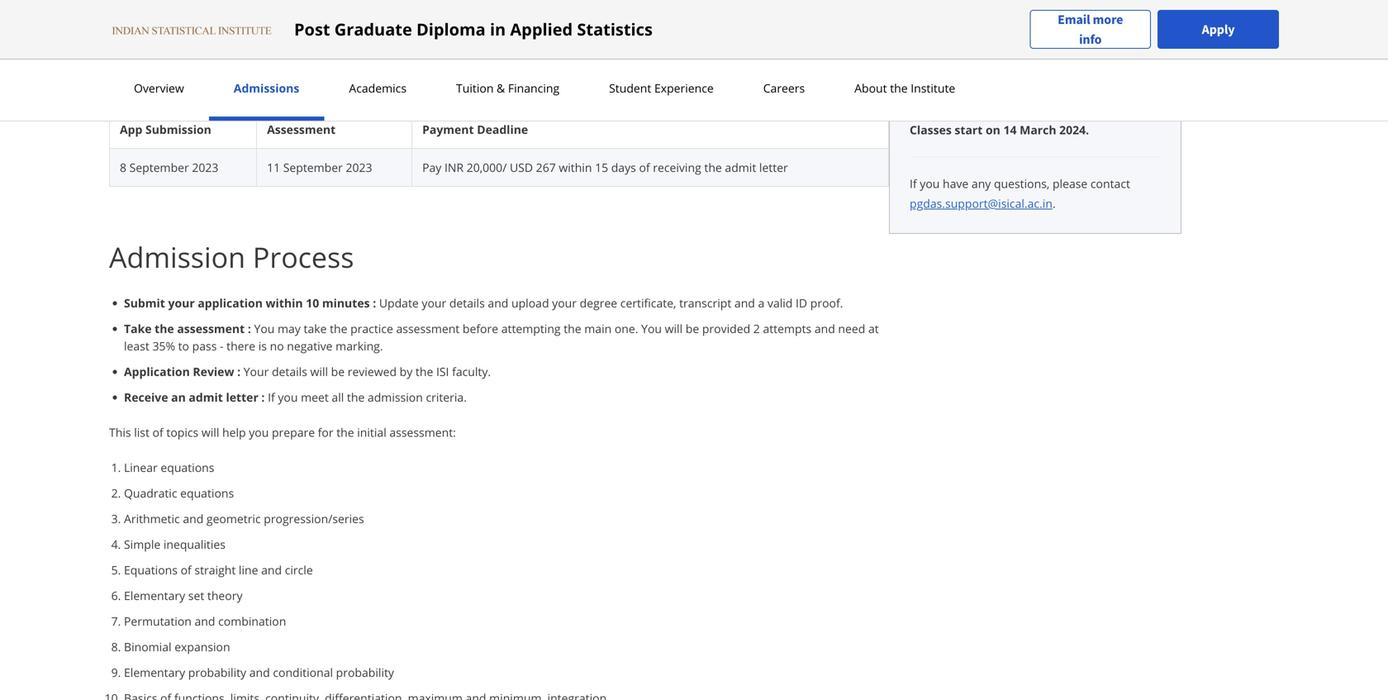 Task type: vqa. For each thing, say whether or not it's contained in the screenshot.


Task type: locate. For each thing, give the bounding box(es) containing it.
if left the "have"
[[910, 176, 917, 191]]

application review : your details will be reviewed by the isi faculty.
[[124, 364, 491, 379]]

exclusive access to 4000+ top courses on coursera upon enrolment list item
[[925, 26, 1162, 60]]

list item containing take the assessment :
[[124, 320, 890, 355]]

overview
[[134, 80, 184, 96]]

application up -
[[198, 295, 263, 311]]

about the institute link
[[850, 80, 961, 96]]

admit
[[725, 160, 757, 175], [189, 389, 223, 405]]

1 horizontal spatial all
[[1062, 69, 1074, 85]]

id
[[796, 295, 808, 311]]

will down certificate,
[[665, 321, 683, 336]]

elementary for elementary probability and conditional probability
[[124, 665, 185, 680]]

about the institute
[[855, 80, 956, 96]]

linear equations
[[124, 460, 214, 475]]

0 vertical spatial letter
[[760, 160, 789, 175]]

september right 8
[[130, 160, 189, 175]]

timelines
[[263, 14, 388, 52]]

application up are
[[109, 14, 256, 52]]

the
[[891, 80, 908, 96], [705, 160, 722, 175], [155, 321, 174, 336], [330, 321, 348, 336], [564, 321, 582, 336], [416, 364, 433, 379], [347, 389, 365, 405], [337, 425, 354, 440]]

0 horizontal spatial probability
[[188, 665, 246, 680]]

0 horizontal spatial you
[[249, 425, 269, 440]]

will left help
[[202, 425, 219, 440]]

: left your
[[237, 364, 241, 379]]

1 horizontal spatial assessment
[[396, 321, 460, 336]]

1 vertical spatial letter
[[226, 389, 259, 405]]

list item up the you may take the practice assessment before attempting the main one. you will be provided 2 attempts and need at least 35% to pass - there is no negative marking.
[[124, 294, 890, 312]]

main
[[585, 321, 612, 336]]

september right 11
[[283, 160, 343, 175]]

0 horizontal spatial letter
[[226, 389, 259, 405]]

0 horizontal spatial within
[[266, 295, 303, 311]]

within
[[559, 160, 592, 175], [266, 295, 303, 311]]

careers
[[764, 80, 805, 96]]

all right submit
[[1062, 69, 1074, 85]]

0 horizontal spatial application
[[198, 295, 263, 311]]

8
[[120, 160, 127, 175]]

criteria.
[[426, 389, 467, 405]]

0 vertical spatial be
[[686, 321, 700, 336]]

elementary
[[124, 588, 185, 604], [124, 665, 185, 680]]

and
[[488, 295, 509, 311], [735, 295, 756, 311], [815, 321, 836, 336], [183, 511, 204, 527], [261, 562, 282, 578], [195, 613, 215, 629], [249, 665, 270, 680]]

0 vertical spatial if
[[910, 176, 917, 191]]

be down transcript
[[686, 321, 700, 336]]

classes start on 14 march 2024.
[[910, 122, 1090, 138]]

applied
[[510, 18, 573, 41]]

pgdas.support@isical.ac.in
[[910, 196, 1053, 211]]

0 horizontal spatial 2023
[[192, 160, 219, 175]]

negative
[[287, 338, 333, 354]]

and up the before at the left of page
[[488, 295, 509, 311]]

careers link
[[759, 80, 810, 96]]

1 elementary from the top
[[124, 588, 185, 604]]

conditional
[[273, 665, 333, 680]]

arithmetic and geometric progression/series list item
[[124, 510, 890, 527]]

1 horizontal spatial 2023
[[346, 160, 372, 175]]

within inside list
[[266, 295, 303, 311]]

1 horizontal spatial be
[[686, 321, 700, 336]]

list item
[[925, 0, 1162, 17], [124, 294, 890, 312], [124, 320, 890, 355], [124, 363, 890, 380], [124, 389, 890, 406], [124, 690, 890, 700]]

0 horizontal spatial details
[[272, 364, 307, 379]]

equations
[[161, 460, 214, 475], [180, 485, 234, 501]]

1 vertical spatial admit
[[189, 389, 223, 405]]

1 horizontal spatial on
[[1131, 26, 1145, 42]]

will up meet
[[310, 364, 328, 379]]

1 you from the left
[[254, 321, 275, 336]]

0 horizontal spatial will
[[202, 425, 219, 440]]

inr
[[445, 160, 464, 175]]

attempting
[[502, 321, 561, 336]]

academics
[[349, 80, 407, 96]]

to inside the you may take the practice assessment before attempting the main one. you will be provided 2 attempts and need at least 35% to pass - there is no negative marking.
[[178, 338, 189, 354]]

2024.
[[1060, 122, 1090, 138]]

1 horizontal spatial letter
[[760, 160, 789, 175]]

2 horizontal spatial application
[[1077, 69, 1137, 85]]

0 horizontal spatial assessment
[[177, 321, 245, 336]]

equations up quadratic equations
[[161, 460, 214, 475]]

letter
[[760, 160, 789, 175], [226, 389, 259, 405]]

and inside the you may take the practice assessment before attempting the main one. you will be provided 2 attempts and need at least 35% to pass - there is no negative marking.
[[815, 321, 836, 336]]

.
[[1053, 196, 1056, 211]]

on right courses
[[1131, 26, 1145, 42]]

be inside the you may take the practice assessment before attempting the main one. you will be provided 2 attempts and need at least 35% to pass - there is no negative marking.
[[686, 321, 700, 336]]

1 vertical spatial if
[[268, 389, 275, 405]]

attempts
[[763, 321, 812, 336]]

elementary for elementary set theory
[[124, 588, 185, 604]]

0 vertical spatial all
[[1062, 69, 1074, 85]]

details up receive an admit letter : if you meet all the admission criteria.
[[272, 364, 307, 379]]

1 vertical spatial will
[[310, 364, 328, 379]]

financing
[[508, 80, 560, 96]]

application down info
[[1077, 69, 1137, 85]]

marking.
[[336, 338, 383, 354]]

assessment
[[177, 321, 245, 336], [396, 321, 460, 336]]

an
[[171, 389, 186, 405]]

if inside 'if you have any questions, please contact pgdas.support@isical.ac.in .'
[[910, 176, 917, 191]]

exclusive
[[925, 26, 974, 42]]

2023 left pay
[[346, 160, 372, 175]]

you inside list
[[278, 389, 298, 405]]

0 horizontal spatial if
[[268, 389, 275, 405]]

1 horizontal spatial you
[[642, 321, 662, 336]]

days
[[612, 160, 636, 175]]

0 horizontal spatial of
[[153, 425, 163, 440]]

2 vertical spatial you
[[249, 425, 269, 440]]

all
[[1062, 69, 1074, 85], [332, 389, 344, 405]]

and up inequalities
[[183, 511, 204, 527]]

details
[[450, 295, 485, 311], [272, 364, 307, 379]]

if down your
[[268, 389, 275, 405]]

linear equations list item
[[124, 459, 890, 476]]

2 2023 from the left
[[346, 160, 372, 175]]

if you have any questions, please contact pgdas.support@isical.ac.in .
[[910, 176, 1131, 211]]

within up may
[[266, 295, 303, 311]]

elementary inside list item
[[124, 665, 185, 680]]

process:
[[426, 72, 471, 88]]

you
[[254, 321, 275, 336], [642, 321, 662, 336]]

admit right receiving
[[725, 160, 757, 175]]

quadratic equations list item
[[124, 484, 890, 502]]

0 vertical spatial of
[[639, 160, 650, 175]]

of right days on the top left
[[639, 160, 650, 175]]

you right help
[[249, 425, 269, 440]]

app submission
[[120, 122, 212, 137]]

binomial expansion list item
[[124, 638, 890, 656]]

elementary probability and conditional probability list item
[[124, 664, 890, 681]]

the down 'reviewed' in the left of the page
[[347, 389, 365, 405]]

enrolment
[[1009, 44, 1065, 60]]

0 horizontal spatial be
[[331, 364, 345, 379]]

binomial expansion
[[124, 639, 230, 655]]

the right the 'take'
[[330, 321, 348, 336]]

application down 35%
[[124, 364, 190, 379]]

permutation and combination list item
[[124, 613, 890, 630]]

you up is on the left
[[254, 321, 275, 336]]

to inside 'adequate time to submit all application documents'
[[1008, 69, 1019, 85]]

pass
[[192, 338, 217, 354]]

2 vertical spatial list
[[116, 459, 890, 700]]

to right time at the right top of page
[[1008, 69, 1019, 85]]

1 vertical spatial elementary
[[124, 665, 185, 680]]

list item down 'faculty.'
[[124, 389, 890, 406]]

prepare
[[272, 425, 315, 440]]

student
[[609, 80, 652, 96]]

you left the "have"
[[920, 176, 940, 191]]

tuition & financing
[[456, 80, 560, 96]]

take the assessment :
[[124, 321, 251, 336]]

march
[[1020, 122, 1057, 138]]

have
[[943, 176, 969, 191]]

for right prepare
[[318, 425, 334, 440]]

may
[[278, 321, 301, 336]]

linear
[[124, 460, 158, 475]]

be down marking.
[[331, 364, 345, 379]]

to down "take the assessment :"
[[178, 338, 189, 354]]

1 horizontal spatial of
[[181, 562, 192, 578]]

list item down the submit your application within 10 minutes : update your details and upload your degree certificate, transcript and a valid id proof.
[[124, 320, 890, 355]]

help
[[222, 425, 246, 440]]

elementary inside "list item"
[[124, 588, 185, 604]]

267
[[536, 160, 556, 175]]

1 vertical spatial all
[[332, 389, 344, 405]]

1 2023 from the left
[[192, 160, 219, 175]]

1 vertical spatial be
[[331, 364, 345, 379]]

list item down the you may take the practice assessment before attempting the main one. you will be provided 2 attempts and need at least 35% to pass - there is no negative marking.
[[124, 363, 890, 380]]

10
[[306, 295, 319, 311]]

geometric
[[207, 511, 261, 527]]

the left main
[[564, 321, 582, 336]]

september for 11
[[283, 160, 343, 175]]

info
[[1080, 31, 1102, 48]]

2 september from the left
[[283, 160, 343, 175]]

of inside list item
[[181, 562, 192, 578]]

0 vertical spatial you
[[920, 176, 940, 191]]

and up expansion
[[195, 613, 215, 629]]

admit down review
[[189, 389, 223, 405]]

letter down careers link
[[760, 160, 789, 175]]

statistics
[[577, 18, 653, 41]]

1 vertical spatial equations
[[180, 485, 234, 501]]

application
[[1077, 69, 1137, 85], [364, 72, 423, 88], [198, 295, 263, 311]]

for right 'deadlines'
[[317, 72, 333, 88]]

1 horizontal spatial if
[[910, 176, 917, 191]]

application inside list
[[124, 364, 190, 379]]

1 vertical spatial on
[[986, 122, 1001, 138]]

list
[[917, 0, 1162, 103], [116, 294, 890, 406], [116, 459, 890, 700]]

you inside 'if you have any questions, please contact pgdas.support@isical.ac.in .'
[[920, 176, 940, 191]]

1 vertical spatial list
[[116, 294, 890, 406]]

list item containing receive an admit letter :
[[124, 389, 890, 406]]

0 vertical spatial will
[[665, 321, 683, 336]]

application down "graduate"
[[364, 72, 423, 88]]

simple inequalities list item
[[124, 536, 890, 553]]

to up enrolment
[[1015, 26, 1026, 42]]

application for application timelines
[[109, 14, 256, 52]]

of
[[639, 160, 650, 175], [153, 425, 163, 440], [181, 562, 192, 578]]

0 vertical spatial equations
[[161, 460, 214, 475]]

2 vertical spatial to
[[178, 338, 189, 354]]

1 vertical spatial to
[[1008, 69, 1019, 85]]

: down your
[[262, 389, 265, 405]]

0 vertical spatial admit
[[725, 160, 757, 175]]

details up the before at the left of page
[[450, 295, 485, 311]]

:
[[373, 295, 376, 311], [248, 321, 251, 336], [237, 364, 241, 379], [262, 389, 265, 405]]

0 horizontal spatial you
[[254, 321, 275, 336]]

0 vertical spatial details
[[450, 295, 485, 311]]

2023 for 8 september 2023
[[192, 160, 219, 175]]

all right meet
[[332, 389, 344, 405]]

2 horizontal spatial will
[[665, 321, 683, 336]]

letter down your
[[226, 389, 259, 405]]

the right about
[[891, 80, 908, 96]]

pay
[[423, 160, 442, 175]]

0 horizontal spatial september
[[130, 160, 189, 175]]

within left "15"
[[559, 160, 592, 175]]

on left "14"
[[986, 122, 1001, 138]]

all inside 'adequate time to submit all application documents'
[[1062, 69, 1074, 85]]

isi
[[436, 364, 449, 379]]

1 horizontal spatial you
[[278, 389, 298, 405]]

2 assessment from the left
[[396, 321, 460, 336]]

student experience
[[609, 80, 714, 96]]

probability right conditional
[[336, 665, 394, 680]]

upon
[[977, 44, 1006, 60]]

start
[[955, 122, 983, 138]]

submit your application within 10 minutes : update your details and upload your degree certificate, transcript and a valid id proof.
[[124, 295, 844, 311]]

will inside the you may take the practice assessment before attempting the main one. you will be provided 2 attempts and need at least 35% to pass - there is no negative marking.
[[665, 321, 683, 336]]

2 horizontal spatial you
[[920, 176, 940, 191]]

1 horizontal spatial within
[[559, 160, 592, 175]]

1 september from the left
[[130, 160, 189, 175]]

apply button
[[1158, 10, 1280, 49]]

are
[[184, 72, 202, 88]]

to inside exclusive access to 4000+ top courses on coursera upon enrolment
[[1015, 26, 1026, 42]]

1 horizontal spatial probability
[[336, 665, 394, 680]]

0 vertical spatial elementary
[[124, 588, 185, 604]]

1 vertical spatial application
[[124, 364, 190, 379]]

1 horizontal spatial september
[[283, 160, 343, 175]]

you right one.
[[642, 321, 662, 336]]

1 vertical spatial you
[[278, 389, 298, 405]]

elementary set theory list item
[[124, 587, 890, 604]]

to for submit
[[1008, 69, 1019, 85]]

2 horizontal spatial of
[[639, 160, 650, 175]]

list containing linear equations
[[116, 459, 890, 700]]

2 vertical spatial of
[[181, 562, 192, 578]]

is
[[259, 338, 267, 354]]

0 vertical spatial on
[[1131, 26, 1145, 42]]

elementary up permutation
[[124, 588, 185, 604]]

2 elementary from the top
[[124, 665, 185, 680]]

0 vertical spatial application
[[109, 14, 256, 52]]

list item down elementary probability and conditional probability list item
[[124, 690, 890, 700]]

assessment up pass in the left of the page
[[177, 321, 245, 336]]

equations up geometric
[[180, 485, 234, 501]]

academics link
[[344, 80, 412, 96]]

2023 down submission
[[192, 160, 219, 175]]

0 vertical spatial list
[[917, 0, 1162, 103]]

0 vertical spatial within
[[559, 160, 592, 175]]

elementary down the binomial
[[124, 665, 185, 680]]

be
[[686, 321, 700, 336], [331, 364, 345, 379]]

0 vertical spatial to
[[1015, 26, 1026, 42]]

probability down expansion
[[188, 665, 246, 680]]

of up elementary set theory
[[181, 562, 192, 578]]

the left isi
[[416, 364, 433, 379]]

you left meet
[[278, 389, 298, 405]]

1 vertical spatial within
[[266, 295, 303, 311]]

of right list
[[153, 425, 163, 440]]

assessment down update
[[396, 321, 460, 336]]

and right line
[[261, 562, 282, 578]]

and down proof.
[[815, 321, 836, 336]]

the right receiving
[[705, 160, 722, 175]]

email more info
[[1058, 11, 1124, 48]]

probability
[[188, 665, 246, 680], [336, 665, 394, 680]]



Task type: describe. For each thing, give the bounding box(es) containing it.
meet
[[301, 389, 329, 405]]

adequate time to submit all application documents list item
[[925, 69, 1162, 103]]

4000+
[[1029, 26, 1062, 42]]

assessment
[[267, 122, 336, 137]]

student experience link
[[604, 80, 719, 96]]

permutation and combination
[[124, 613, 286, 629]]

the up 35%
[[155, 321, 174, 336]]

equations of straight line and circle
[[124, 562, 313, 578]]

letter inside list item
[[226, 389, 259, 405]]

by
[[400, 364, 413, 379]]

post
[[294, 18, 330, 41]]

following
[[132, 72, 181, 88]]

20,000/
[[467, 160, 507, 175]]

1 horizontal spatial will
[[310, 364, 328, 379]]

degree
[[580, 295, 618, 311]]

on inside exclusive access to 4000+ top courses on coursera upon enrolment
[[1131, 26, 1145, 42]]

you for assessment:
[[249, 425, 269, 440]]

top
[[1065, 26, 1083, 42]]

2 you from the left
[[642, 321, 662, 336]]

upload
[[512, 295, 549, 311]]

submission
[[146, 122, 212, 137]]

deadlines
[[262, 72, 314, 88]]

11
[[267, 160, 280, 175]]

the following are important deadlines for your application process:
[[109, 72, 471, 88]]

list
[[134, 425, 150, 440]]

adequate time to submit all application documents
[[925, 69, 1137, 103]]

minutes
[[322, 295, 370, 311]]

certificate,
[[621, 295, 677, 311]]

-
[[220, 338, 224, 354]]

1 probability from the left
[[188, 665, 246, 680]]

the
[[109, 72, 129, 88]]

simple inequalities
[[124, 537, 226, 552]]

1 vertical spatial details
[[272, 364, 307, 379]]

2 probability from the left
[[336, 665, 394, 680]]

equations for quadratic equations
[[180, 485, 234, 501]]

8 september 2023
[[120, 160, 219, 175]]

assessment inside the you may take the practice assessment before attempting the main one. you will be provided 2 attempts and need at least 35% to pass - there is no negative marking.
[[396, 321, 460, 336]]

this
[[109, 425, 131, 440]]

quadratic
[[124, 485, 177, 501]]

list item up 4000+
[[925, 0, 1162, 17]]

application inside 'adequate time to submit all application documents'
[[1077, 69, 1137, 85]]

your up "take the assessment :"
[[168, 295, 195, 311]]

elementary probability and conditional probability
[[124, 665, 394, 680]]

pay inr 20,000/ usd 267 within 15 days of receiving the admit letter
[[423, 160, 789, 175]]

your left degree
[[552, 295, 577, 311]]

equations of straight line and circle list item
[[124, 561, 890, 579]]

least
[[124, 338, 149, 354]]

: up "there" on the left
[[248, 321, 251, 336]]

important
[[205, 72, 259, 88]]

if inside list
[[268, 389, 275, 405]]

application for application review : your details will be reviewed by the isi faculty.
[[124, 364, 190, 379]]

0 vertical spatial for
[[317, 72, 333, 88]]

exclusive access to 4000+ top courses on coursera upon enrolment
[[925, 26, 1145, 60]]

questions,
[[995, 176, 1050, 191]]

and inside 'list item'
[[183, 511, 204, 527]]

the left initial
[[337, 425, 354, 440]]

email
[[1058, 11, 1091, 28]]

list containing submit your application within 10 minutes :
[[116, 294, 890, 406]]

0 horizontal spatial all
[[332, 389, 344, 405]]

1 assessment from the left
[[177, 321, 245, 336]]

admission
[[368, 389, 423, 405]]

faculty.
[[452, 364, 491, 379]]

list item containing submit your application within 10 minutes :
[[124, 294, 890, 312]]

usd
[[510, 160, 533, 175]]

institute
[[911, 80, 956, 96]]

2
[[754, 321, 760, 336]]

graduate
[[335, 18, 412, 41]]

more
[[1094, 11, 1124, 28]]

post graduate diploma in applied statistics
[[294, 18, 653, 41]]

tuition
[[456, 80, 494, 96]]

and left conditional
[[249, 665, 270, 680]]

classes
[[910, 122, 952, 138]]

payment
[[423, 122, 474, 137]]

arithmetic
[[124, 511, 180, 527]]

reviewed
[[348, 364, 397, 379]]

permutation
[[124, 613, 192, 629]]

proof.
[[811, 295, 844, 311]]

email more info button
[[1030, 10, 1152, 49]]

indian statistical institute image
[[109, 22, 274, 38]]

0 horizontal spatial admit
[[189, 389, 223, 405]]

list containing exclusive access to 4000+ top courses on coursera upon enrolment
[[917, 0, 1162, 103]]

topics
[[166, 425, 199, 440]]

combination
[[218, 613, 286, 629]]

list item containing application review :
[[124, 363, 890, 380]]

1 vertical spatial of
[[153, 425, 163, 440]]

app
[[120, 122, 143, 137]]

about
[[855, 80, 888, 96]]

0 horizontal spatial on
[[986, 122, 1001, 138]]

submit
[[1022, 69, 1059, 85]]

take
[[304, 321, 327, 336]]

courses
[[1086, 26, 1128, 42]]

11 september 2023
[[267, 160, 372, 175]]

: left update
[[373, 295, 376, 311]]

1 horizontal spatial details
[[450, 295, 485, 311]]

and left the 'a' at the top right
[[735, 295, 756, 311]]

receiving
[[653, 160, 702, 175]]

your down timelines
[[336, 72, 361, 88]]

please
[[1053, 176, 1088, 191]]

circle
[[285, 562, 313, 578]]

you for criteria.
[[278, 389, 298, 405]]

&
[[497, 80, 505, 96]]

there
[[227, 338, 256, 354]]

1 horizontal spatial application
[[364, 72, 423, 88]]

admission process
[[109, 238, 354, 276]]

time
[[980, 69, 1005, 85]]

application timelines
[[109, 14, 388, 52]]

apply
[[1203, 21, 1236, 38]]

simple
[[124, 537, 161, 552]]

to for 4000+
[[1015, 26, 1026, 42]]

pgdas.support@isical.ac.in link
[[910, 196, 1053, 211]]

adequate
[[925, 69, 977, 85]]

equations for linear equations
[[161, 460, 214, 475]]

valid
[[768, 295, 793, 311]]

arithmetic and geometric progression/series
[[124, 511, 364, 527]]

process
[[253, 238, 354, 276]]

1 vertical spatial for
[[318, 425, 334, 440]]

straight
[[195, 562, 236, 578]]

september for 8
[[130, 160, 189, 175]]

your
[[244, 364, 269, 379]]

1 horizontal spatial admit
[[725, 160, 757, 175]]

2 vertical spatial will
[[202, 425, 219, 440]]

2023 for 11 september 2023
[[346, 160, 372, 175]]

access
[[977, 26, 1012, 42]]

your right update
[[422, 295, 447, 311]]

before
[[463, 321, 499, 336]]



